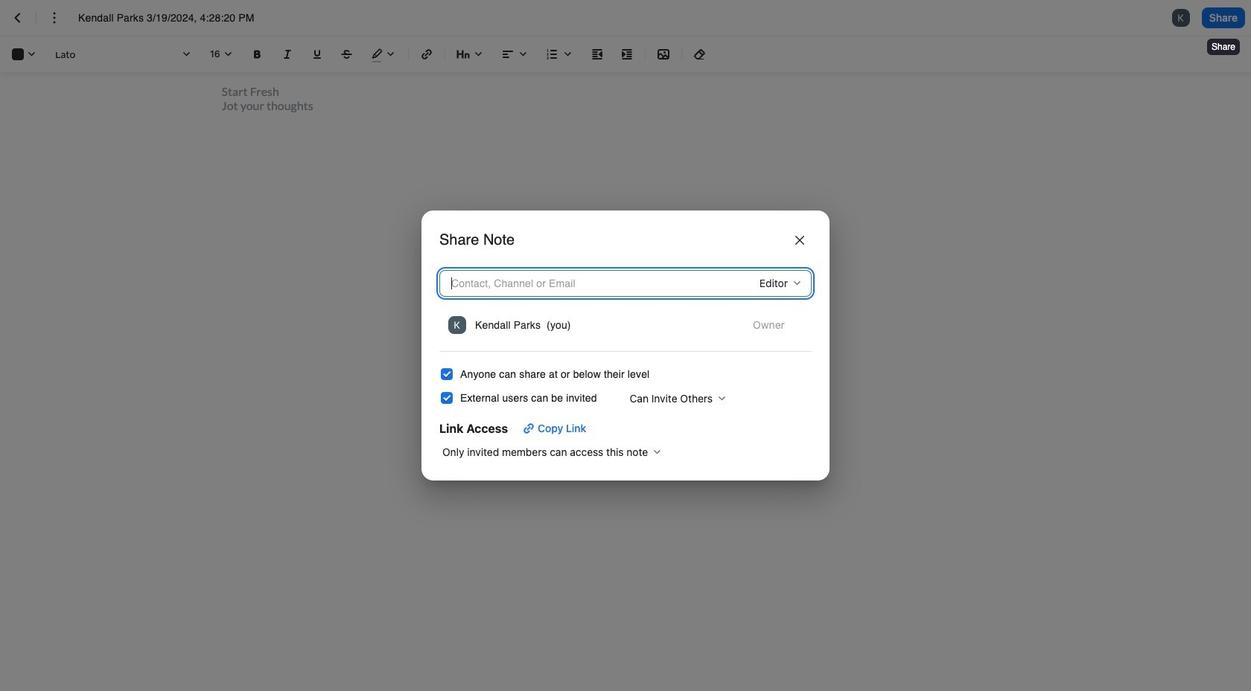 Task type: describe. For each thing, give the bounding box(es) containing it.
strikethrough image
[[338, 45, 356, 63]]

Contact, Channel or Email text field
[[448, 273, 713, 294]]

decrease indent image
[[588, 45, 606, 63]]

underline image
[[308, 45, 326, 63]]



Task type: vqa. For each thing, say whether or not it's contained in the screenshot.
the Italic ICON
yes



Task type: locate. For each thing, give the bounding box(es) containing it.
insert image image
[[655, 45, 672, 63]]

permission element
[[744, 315, 803, 336]]

copy link image
[[520, 420, 538, 438]]

None text field
[[78, 10, 276, 25]]

italic image
[[279, 45, 296, 63]]

None field
[[751, 273, 806, 294], [744, 315, 803, 336], [621, 388, 731, 409], [439, 442, 666, 463], [751, 273, 806, 294], [744, 315, 803, 336], [621, 388, 731, 409], [439, 442, 666, 463]]

tooltip
[[1206, 28, 1241, 57]]

link image
[[418, 45, 436, 63]]

close image
[[795, 236, 804, 245]]

all notes image
[[9, 9, 27, 27]]

bold image
[[249, 45, 267, 63]]

dialog
[[422, 211, 830, 481]]

menu item
[[445, 312, 806, 339]]

clear style image
[[691, 45, 709, 63]]

increase indent image
[[618, 45, 636, 63]]

kendall parks image
[[448, 317, 466, 335]]



